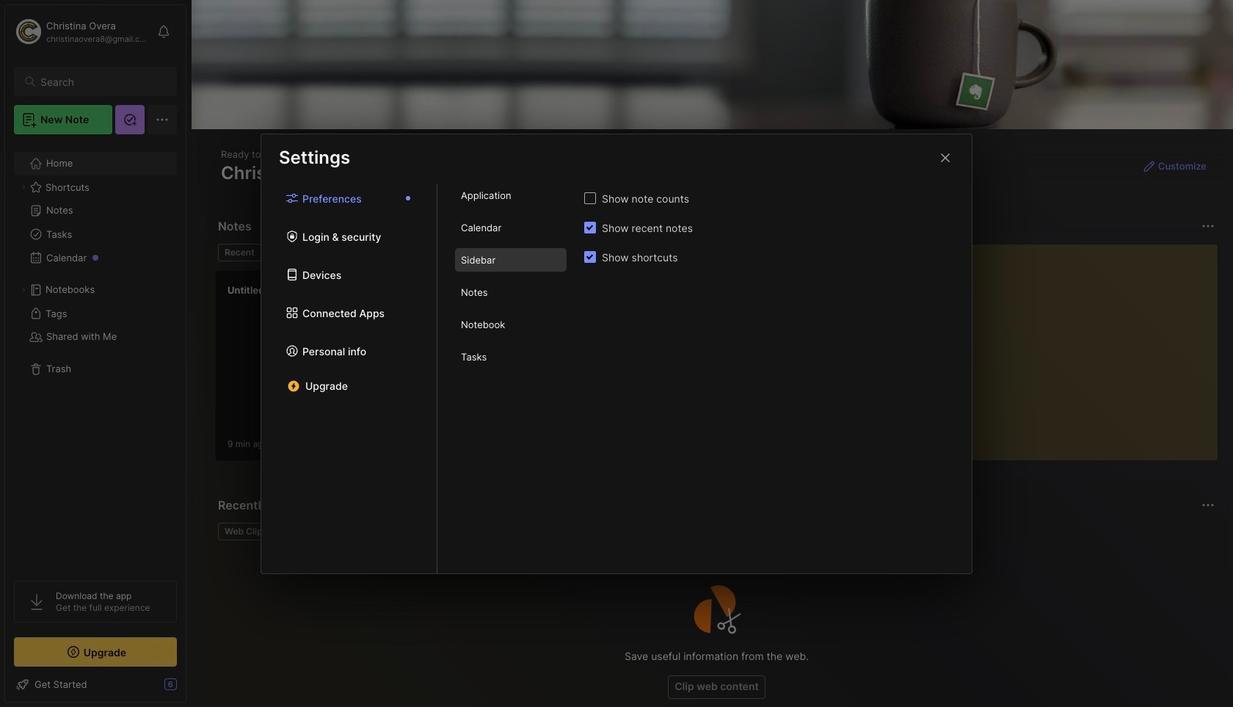 Task type: locate. For each thing, give the bounding box(es) containing it.
expand notebooks image
[[19, 286, 28, 294]]

Search text field
[[40, 75, 164, 89]]

tree inside "main" element
[[5, 143, 186, 568]]

None search field
[[40, 73, 164, 90]]

row group
[[215, 270, 744, 470]]

none search field inside "main" element
[[40, 73, 164, 90]]

tree
[[5, 143, 186, 568]]

main element
[[0, 0, 191, 707]]

tab
[[455, 184, 567, 207], [455, 216, 567, 239], [218, 244, 261, 261], [267, 244, 327, 261], [455, 248, 567, 272], [455, 280, 567, 304], [455, 313, 567, 336], [455, 345, 567, 369], [218, 523, 274, 540]]

None checkbox
[[585, 192, 596, 204], [585, 222, 596, 233], [585, 251, 596, 263], [585, 192, 596, 204], [585, 222, 596, 233], [585, 251, 596, 263]]

tab list
[[261, 184, 438, 573], [438, 184, 585, 573], [218, 244, 873, 261]]



Task type: describe. For each thing, give the bounding box(es) containing it.
Start writing… text field
[[909, 245, 1217, 449]]

close image
[[937, 149, 955, 166]]



Task type: vqa. For each thing, say whether or not it's contained in the screenshot.
interviews.
no



